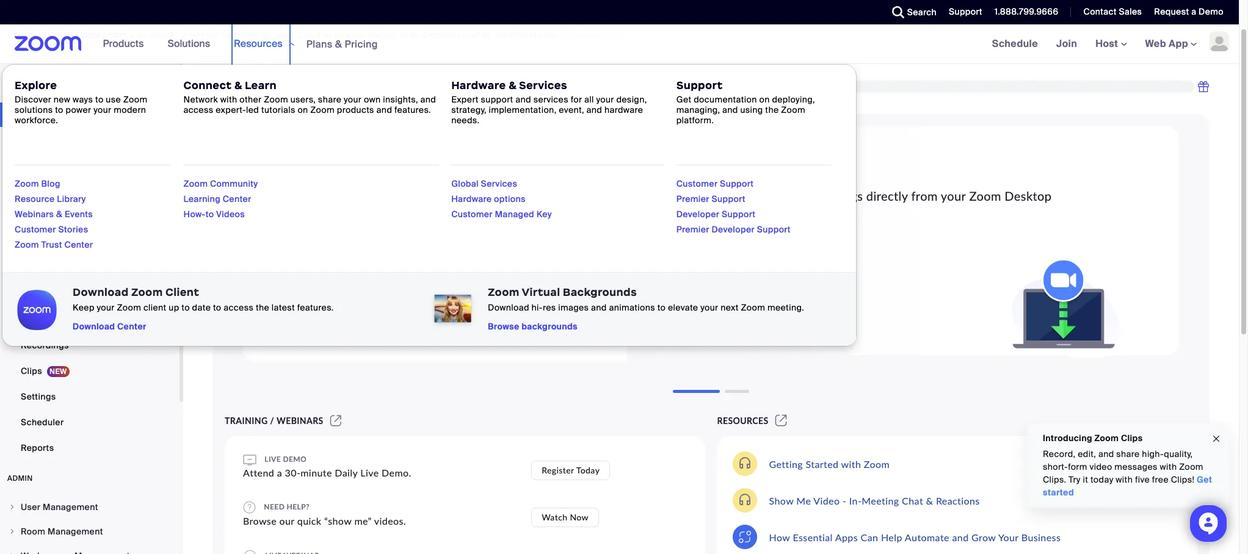 Task type: vqa. For each thing, say whether or not it's contained in the screenshot.
QUALITY, at the bottom
yes



Task type: describe. For each thing, give the bounding box(es) containing it.
new inside meet zoom ai companion, footer
[[150, 29, 167, 40]]

need
[[264, 502, 285, 512]]

resources
[[234, 37, 283, 50]]

explore
[[15, 79, 57, 92]]

animations
[[609, 302, 655, 313]]

get inside get started
[[1197, 475, 1213, 486]]

browse backgrounds
[[488, 321, 578, 332]]

no
[[483, 29, 493, 40]]

your inside start, join, and schedule meetings directly from your zoom desktop client.
[[941, 189, 966, 203]]

get inside support get documentation on deploying, managing, and using the zoom platform.
[[677, 94, 692, 105]]

2 ai from the left
[[169, 29, 178, 40]]

support down schedule
[[757, 224, 791, 235]]

up
[[169, 302, 179, 313]]

with right started
[[842, 458, 862, 470]]

reactions
[[936, 495, 980, 507]]

documentation
[[694, 94, 757, 105]]

support up "developer support" 'link'
[[712, 194, 746, 205]]

support
[[481, 94, 513, 105]]

download for download zoom to your computer
[[292, 196, 350, 210]]

and inside support get documentation on deploying, managing, and using the zoom platform.
[[723, 105, 738, 116]]

and left grow
[[953, 532, 969, 543]]

& for hardware
[[509, 79, 517, 92]]

2 premier from the top
[[677, 224, 710, 235]]

personal menu menu
[[0, 103, 180, 462]]

share inside connect & learn network with other zoom users, share your own insights, and access expert-led tutorials on zoom products and features.
[[318, 94, 342, 105]]

a for attend a 30-minute daily live demo.
[[277, 467, 282, 479]]

today
[[577, 465, 600, 476]]

how-
[[184, 209, 206, 220]]

hardware inside global services hardware options customer managed key
[[452, 194, 492, 205]]

zoom inside start, join, and schedule meetings directly from your zoom desktop client.
[[970, 189, 1002, 203]]

support inside support get documentation on deploying, managing, and using the zoom platform.
[[677, 79, 723, 92]]

apps
[[836, 532, 858, 543]]

30-
[[285, 467, 301, 479]]

show me video - in-meeting chat & reactions
[[769, 495, 980, 507]]

client
[[166, 286, 199, 299]]

pro
[[318, 29, 332, 40]]

network
[[184, 94, 218, 105]]

meet zoom ai companion, footer
[[0, 14, 1239, 56]]

show me video - in-meeting chat & reactions link
[[769, 495, 980, 507]]

with inside connect & learn network with other zoom users, share your own insights, and access expert-led tutorials on zoom products and features.
[[220, 94, 237, 105]]

use
[[106, 94, 121, 105]]

download for download center
[[73, 321, 115, 332]]

assistant!
[[180, 29, 220, 40]]

your left way
[[661, 94, 679, 104]]

managing,
[[677, 105, 720, 116]]

management for user management
[[43, 502, 98, 513]]

zoom inside "zoom community learning center how-to videos"
[[184, 178, 208, 189]]

essential
[[793, 532, 833, 543]]

developer support link
[[677, 209, 756, 220]]

profile picture image
[[1210, 32, 1230, 51]]

plans & pricing
[[306, 38, 378, 50]]

virtual
[[522, 286, 560, 299]]

join,
[[709, 189, 733, 203]]

keep
[[73, 302, 95, 313]]

the inside download zoom client keep your zoom client up to date to access the latest features.
[[256, 302, 269, 313]]

backgrounds
[[563, 286, 637, 299]]

and inside record, edit, and share high-quality, short-form video messages with zoom clips. try it today with five free clips!
[[1099, 449, 1115, 460]]

your inside download zoom client keep your zoom client up to date to access the latest features.
[[97, 302, 115, 313]]

products button
[[103, 24, 149, 64]]

browse our quick "show me" videos.
[[243, 516, 406, 527]]

your inside hardware & services expert support and services for all your design, strategy, implementation, event, and hardware needs.
[[596, 94, 614, 105]]

of
[[222, 82, 229, 91]]

zoom community link
[[184, 178, 258, 189]]

cost.
[[539, 29, 559, 40]]

me"
[[355, 516, 372, 527]]

webinars inside zoom blog resource library webinars & events customer stories zoom trust center
[[15, 209, 54, 220]]

resources
[[717, 416, 769, 426]]

how-to videos link
[[184, 209, 245, 220]]

new inside explore discover new ways to use zoom solutions to power your modern workforce.
[[54, 94, 70, 105]]

elevate
[[668, 302, 698, 313]]

and inside 'zoom virtual backgrounds download hi-res images and animations to elevate your next zoom meeting.'
[[591, 302, 607, 313]]

now
[[570, 513, 589, 523]]

directly
[[867, 189, 908, 203]]

services inside hardware & services expert support and services for all your design, strategy, implementation, event, and hardware needs.
[[519, 79, 568, 92]]

download zoom client image
[[15, 287, 61, 333]]

and right support
[[516, 94, 531, 105]]

meetings
[[813, 189, 863, 203]]

webinars link
[[0, 180, 180, 204]]

premier developer support link
[[677, 224, 791, 235]]

daily
[[335, 467, 358, 479]]

schedule
[[992, 37, 1039, 50]]

join link
[[1048, 24, 1087, 64]]

to inside "zoom community learning center how-to videos"
[[206, 209, 214, 220]]

and inside meet zoom ai companion, footer
[[334, 29, 350, 40]]

live demo
[[263, 455, 307, 464]]

user
[[21, 502, 41, 513]]

zoom inside record, edit, and share high-quality, short-form video messages with zoom clips. try it today with five free clips!
[[1180, 462, 1204, 473]]

client
[[143, 302, 167, 313]]

customer inside zoom blog resource library webinars & events customer stories zoom trust center
[[15, 224, 56, 235]]

download inside 'zoom virtual backgrounds download hi-res images and animations to elevate your next zoom meeting.'
[[488, 302, 530, 313]]

1 ai from the left
[[65, 29, 74, 40]]

whiteboards link
[[0, 282, 180, 307]]

0
[[216, 82, 220, 91]]

close image
[[1212, 432, 1222, 446]]

it
[[1083, 475, 1089, 486]]

access inside meet zoom ai companion, footer
[[368, 29, 398, 40]]

options
[[494, 194, 526, 205]]

business
[[1022, 532, 1061, 543]]

getting started with zoom
[[769, 458, 890, 470]]

right image inside user management menu item
[[9, 504, 16, 511]]

help
[[881, 532, 903, 543]]

access inside connect & learn network with other zoom users, share your own insights, and access expert-led tutorials on zoom products and features.
[[184, 105, 213, 116]]

user management menu item
[[0, 496, 180, 519]]

and right insights,
[[421, 94, 436, 105]]

discover
[[15, 94, 51, 105]]

today inside record, edit, and share high-quality, short-form video messages with zoom clips. try it today with five free clips!
[[1091, 475, 1114, 486]]

join inside meetings navigation
[[1057, 37, 1078, 50]]

quick
[[297, 516, 322, 527]]

global
[[452, 178, 479, 189]]

key
[[537, 209, 552, 220]]

room management menu item
[[0, 520, 180, 544]]

settings link
[[0, 385, 180, 409]]

support get documentation on deploying, managing, and using the zoom platform.
[[677, 79, 815, 126]]

zoom inside explore discover new ways to use zoom solutions to power your modern workforce.
[[123, 94, 148, 105]]

web
[[1146, 37, 1167, 50]]

zoom virtual backgrounds image
[[430, 287, 476, 333]]

start, join, and schedule meetings directly from your zoom desktop client.
[[676, 189, 1052, 221]]

notes
[[21, 315, 46, 326]]

home link
[[0, 103, 180, 127]]

support up premier support link at right
[[720, 178, 754, 189]]

1 horizontal spatial on
[[648, 94, 659, 104]]

how essential apps can help automate and grow your business
[[769, 532, 1061, 543]]

the inside support get documentation on deploying, managing, and using the zoom platform.
[[766, 105, 779, 116]]

getting started with zoom link
[[769, 458, 890, 470]]

browse for browse our quick "show me" videos.
[[243, 516, 277, 527]]

download for download zoom client keep your zoom client up to date to access the latest features.
[[73, 286, 129, 299]]

completed
[[238, 82, 274, 91]]

reports
[[21, 443, 54, 454]]

connect & learn network with other zoom users, share your own insights, and access expert-led tutorials on zoom products and features.
[[184, 79, 436, 116]]

recordings
[[21, 340, 69, 351]]

explore discover new ways to use zoom solutions to power your modern workforce.
[[15, 79, 148, 126]]

desktop
[[1005, 189, 1052, 203]]

share inside record, edit, and share high-quality, short-form video messages with zoom clips. try it today with five free clips!
[[1117, 449, 1140, 460]]

a for request a demo
[[1192, 6, 1197, 17]]

hardware inside hardware & services expert support and services for all your design, strategy, implementation, event, and hardware needs.
[[452, 79, 506, 92]]

meet zoom ai companion, your new ai assistant! upgrade to zoom one pro and get access to ai companion at no additional cost. upgrade today
[[15, 29, 625, 40]]

your inside connect & learn network with other zoom users, share your own insights, and access expert-led tutorials on zoom products and features.
[[344, 94, 362, 105]]



Task type: locate. For each thing, give the bounding box(es) containing it.
workforce.
[[15, 115, 58, 126]]

clips.
[[1043, 475, 1067, 486]]

access right get at the top left of the page
[[368, 29, 398, 40]]

new left the 'solutions'
[[150, 29, 167, 40]]

schedule
[[760, 189, 809, 203]]

menu item
[[0, 545, 180, 555]]

admin menu menu
[[0, 496, 180, 555]]

1 horizontal spatial ai
[[169, 29, 178, 40]]

messages
[[1115, 462, 1158, 473]]

banner containing explore
[[0, 24, 1239, 347]]

center inside zoom blog resource library webinars & events customer stories zoom trust center
[[64, 239, 93, 250]]

1 horizontal spatial browse
[[488, 321, 520, 332]]

backgrounds
[[522, 321, 578, 332]]

features. right "own"
[[395, 105, 431, 116]]

expert-
[[216, 105, 246, 116]]

0 horizontal spatial join
[[384, 296, 407, 311]]

hardware down the global
[[452, 194, 492, 205]]

edit,
[[1078, 449, 1097, 460]]

banner
[[0, 24, 1239, 347]]

additional
[[495, 29, 537, 40]]

meeting.
[[768, 302, 805, 313]]

1 horizontal spatial get
[[1197, 475, 1213, 486]]

personal inside personal contacts link
[[21, 238, 58, 249]]

join right 'others'
[[384, 296, 407, 311]]

0 vertical spatial share
[[318, 94, 342, 105]]

browse down need on the left of page
[[243, 516, 277, 527]]

strategy,
[[452, 105, 487, 116]]

1 horizontal spatial join
[[1057, 37, 1078, 50]]

0 horizontal spatial customer
[[15, 224, 56, 235]]

reports link
[[0, 436, 180, 461]]

1 right image from the top
[[9, 504, 16, 511]]

2 vertical spatial center
[[117, 321, 147, 332]]

personal down customer stories link
[[21, 238, 58, 249]]

help?
[[287, 502, 310, 512]]

your right from
[[941, 189, 966, 203]]

window new image right webinars
[[328, 416, 343, 426]]

2 upgrade from the left
[[562, 29, 599, 40]]

0 vertical spatial developer
[[677, 209, 720, 220]]

the left latest
[[256, 302, 269, 313]]

personal down trust
[[21, 263, 58, 274]]

2 hardware from the top
[[452, 194, 492, 205]]

contact sales
[[1084, 6, 1143, 17]]

& right the chat
[[926, 495, 934, 507]]

1 vertical spatial a
[[749, 94, 753, 104]]

0 vertical spatial management
[[43, 502, 98, 513]]

hardware
[[605, 105, 643, 116]]

1 vertical spatial access
[[184, 105, 213, 116]]

1 vertical spatial clips
[[1121, 433, 1143, 444]]

customer down phone
[[15, 224, 56, 235]]

1 window new image from the left
[[328, 416, 343, 426]]

your right companion,
[[130, 29, 148, 40]]

your left "own"
[[344, 94, 362, 105]]

hardware options link
[[452, 194, 526, 205]]

&
[[335, 38, 342, 50], [234, 79, 242, 92], [509, 79, 517, 92], [56, 209, 62, 220], [926, 495, 934, 507]]

1 vertical spatial new
[[54, 94, 70, 105]]

0 vertical spatial personal
[[21, 238, 58, 249]]

0 horizontal spatial the
[[256, 302, 269, 313]]

support up premier developer support link
[[722, 209, 756, 220]]

management down user management menu item at the bottom of the page
[[48, 527, 103, 538]]

customer up premier support link at right
[[677, 178, 718, 189]]

premier down client.
[[677, 224, 710, 235]]

with down messages
[[1116, 475, 1133, 486]]

you're on your way to receiving a special gift!
[[621, 94, 801, 104]]

solutions
[[168, 37, 210, 50]]

clips up 'high-'
[[1121, 433, 1143, 444]]

& inside zoom blog resource library webinars & events customer stories zoom trust center
[[56, 209, 62, 220]]

watch
[[542, 513, 568, 523]]

features. right latest
[[297, 302, 334, 313]]

get up platform.
[[677, 94, 692, 105]]

contacts
[[60, 238, 98, 249]]

0 vertical spatial hardware
[[452, 79, 506, 92]]

1 vertical spatial premier
[[677, 224, 710, 235]]

upgrade right assistant!
[[223, 29, 259, 40]]

0 horizontal spatial access
[[184, 105, 213, 116]]

2 personal from the top
[[21, 263, 58, 274]]

0 of 6 completed
[[216, 82, 274, 91]]

2 vertical spatial customer
[[15, 224, 56, 235]]

zoom
[[39, 29, 63, 40], [272, 29, 296, 40], [123, 94, 148, 105], [264, 94, 288, 105], [311, 105, 335, 116], [781, 105, 806, 116], [15, 178, 39, 189], [184, 178, 208, 189], [970, 189, 1002, 203], [353, 196, 385, 210], [15, 239, 39, 250], [131, 286, 163, 299], [488, 286, 520, 299], [117, 302, 141, 313], [741, 302, 766, 313], [1095, 433, 1119, 444], [864, 458, 890, 470], [1180, 462, 1204, 473]]

1 horizontal spatial clips
[[1121, 433, 1143, 444]]

0 horizontal spatial your
[[403, 196, 429, 210]]

download center link
[[73, 321, 147, 332]]

browse backgrounds link
[[488, 321, 578, 332]]

management up room management
[[43, 502, 98, 513]]

clips inside personal menu menu
[[21, 366, 42, 377]]

a left 30-
[[277, 467, 282, 479]]

design,
[[617, 94, 647, 105]]

your inside explore discover new ways to use zoom solutions to power your modern workforce.
[[94, 105, 111, 116]]

products
[[103, 37, 144, 50]]

and right products
[[377, 105, 392, 116]]

1 vertical spatial the
[[256, 302, 269, 313]]

1 vertical spatial customer
[[452, 209, 493, 220]]

& up support
[[509, 79, 517, 92]]

2 horizontal spatial ai
[[411, 29, 419, 40]]

today inside meet zoom ai companion, footer
[[601, 29, 625, 40]]

right image
[[9, 528, 16, 536]]

0 horizontal spatial services
[[481, 178, 518, 189]]

0 vertical spatial access
[[368, 29, 398, 40]]

all
[[585, 94, 594, 105]]

management inside menu item
[[43, 502, 98, 513]]

global services hardware options customer managed key
[[452, 178, 552, 220]]

0 vertical spatial premier
[[677, 194, 710, 205]]

companion,
[[76, 29, 128, 40]]

1 vertical spatial share
[[1117, 449, 1140, 460]]

product information navigation
[[2, 24, 858, 347]]

hardware up "expert" on the left
[[452, 79, 506, 92]]

products
[[337, 105, 374, 116]]

services inside global services hardware options customer managed key
[[481, 178, 518, 189]]

way
[[681, 94, 697, 104]]

ai left companion at the left of page
[[411, 29, 419, 40]]

a
[[1192, 6, 1197, 17], [749, 94, 753, 104], [277, 467, 282, 479]]

2 window new image from the left
[[774, 416, 789, 426]]

0 vertical spatial right image
[[9, 504, 16, 511]]

2 horizontal spatial customer
[[677, 178, 718, 189]]

share right users,
[[318, 94, 342, 105]]

personal inside personal devices link
[[21, 263, 58, 274]]

plans & pricing link
[[306, 38, 378, 50], [306, 38, 378, 50]]

0 vertical spatial today
[[601, 29, 625, 40]]

and up video
[[1099, 449, 1115, 460]]

0 horizontal spatial on
[[298, 105, 308, 116]]

record, edit, and share high-quality, short-form video messages with zoom clips. try it today with five free clips!
[[1043, 449, 1204, 486]]

1 horizontal spatial services
[[519, 79, 568, 92]]

scheduler link
[[0, 411, 180, 435]]

center down client on the bottom left of page
[[117, 321, 147, 332]]

on inside connect & learn network with other zoom users, share your own insights, and access expert-led tutorials on zoom products and features.
[[298, 105, 308, 116]]

managed
[[495, 209, 534, 220]]

center inside "zoom community learning center how-to videos"
[[223, 194, 251, 205]]

features. inside connect & learn network with other zoom users, share your own insights, and access expert-led tutorials on zoom products and features.
[[395, 105, 431, 116]]

on right the tutorials
[[298, 105, 308, 116]]

1 horizontal spatial center
[[117, 321, 147, 332]]

room
[[21, 527, 45, 538]]

can
[[861, 532, 879, 543]]

window new image for resources
[[774, 416, 789, 426]]

personal for personal devices
[[21, 263, 58, 274]]

& right of
[[234, 79, 242, 92]]

0 vertical spatial features.
[[395, 105, 431, 116]]

zoom blog resource library webinars & events customer stories zoom trust center
[[15, 178, 93, 250]]

date
[[192, 302, 211, 313]]

on inside support get documentation on deploying, managing, and using the zoom platform.
[[760, 94, 770, 105]]

& up customer stories link
[[56, 209, 62, 220]]

upgrade right cost.
[[562, 29, 599, 40]]

& inside hardware & services expert support and services for all your design, strategy, implementation, event, and hardware needs.
[[509, 79, 517, 92]]

right image down right image
[[9, 553, 16, 555]]

1 horizontal spatial the
[[766, 105, 779, 116]]

1 vertical spatial get
[[1197, 475, 1213, 486]]

and right for in the top left of the page
[[587, 105, 602, 116]]

1 horizontal spatial today
[[1091, 475, 1114, 486]]

share up messages
[[1117, 449, 1140, 460]]

management for room management
[[48, 527, 103, 538]]

training
[[225, 416, 268, 426]]

training / webinars
[[225, 416, 324, 426]]

on right you're
[[648, 94, 659, 104]]

0 horizontal spatial get
[[677, 94, 692, 105]]

1 horizontal spatial features.
[[395, 105, 431, 116]]

computer
[[432, 196, 488, 210]]

2 horizontal spatial a
[[1192, 6, 1197, 17]]

0 vertical spatial get
[[677, 94, 692, 105]]

need help?
[[262, 502, 310, 512]]

2 horizontal spatial access
[[368, 29, 398, 40]]

1.888.799.9666 button
[[986, 0, 1062, 24], [995, 6, 1059, 17]]

3 ai from the left
[[411, 29, 419, 40]]

to inside 'zoom virtual backgrounds download hi-res images and animations to elevate your next zoom meeting.'
[[658, 302, 666, 313]]

right image
[[9, 504, 16, 511], [9, 553, 16, 555]]

one
[[298, 29, 316, 40]]

videos.
[[374, 516, 406, 527]]

1 vertical spatial right image
[[9, 553, 16, 555]]

0 vertical spatial a
[[1192, 6, 1197, 17]]

download
[[292, 196, 350, 210], [73, 286, 129, 299], [488, 302, 530, 313], [73, 321, 115, 332]]

customer stories link
[[15, 224, 88, 235]]

customer support link
[[677, 178, 754, 189]]

premier support link
[[677, 194, 746, 205]]

1 horizontal spatial window new image
[[774, 416, 789, 426]]

a left the demo
[[1192, 6, 1197, 17]]

center down community
[[223, 194, 251, 205]]

0 horizontal spatial new
[[54, 94, 70, 105]]

introducing
[[1043, 433, 1093, 444]]

ways
[[73, 94, 93, 105]]

your inside meet zoom ai companion, footer
[[130, 29, 148, 40]]

solutions button
[[168, 24, 216, 64]]

webinars inside personal menu menu
[[21, 186, 60, 197]]

0 vertical spatial the
[[766, 105, 779, 116]]

premier up client.
[[677, 194, 710, 205]]

1 personal from the top
[[21, 238, 58, 249]]

users,
[[291, 94, 316, 105]]

-
[[843, 495, 847, 507]]

0 vertical spatial new
[[150, 29, 167, 40]]

your left next on the right
[[701, 302, 719, 313]]

and down backgrounds on the bottom of page
[[591, 302, 607, 313]]

get
[[352, 29, 366, 40]]

hardware
[[452, 79, 506, 92], [452, 194, 492, 205]]

developer
[[677, 209, 720, 220], [712, 224, 755, 235]]

and right the join, at the right top
[[736, 189, 756, 203]]

1 vertical spatial features.
[[297, 302, 334, 313]]

0 horizontal spatial clips
[[21, 366, 42, 377]]

customer
[[677, 178, 718, 189], [452, 209, 493, 220], [15, 224, 56, 235]]

live
[[361, 467, 379, 479]]

1 vertical spatial hardware
[[452, 194, 492, 205]]

center down stories
[[64, 239, 93, 250]]

sales
[[1119, 6, 1143, 17]]

on left gift!
[[760, 94, 770, 105]]

window new image for training / webinars
[[328, 416, 343, 426]]

with down of
[[220, 94, 237, 105]]

1 vertical spatial management
[[48, 527, 103, 538]]

0 vertical spatial browse
[[488, 321, 520, 332]]

2 right image from the top
[[9, 553, 16, 555]]

1 vertical spatial browse
[[243, 516, 277, 527]]

1 horizontal spatial upgrade
[[562, 29, 599, 40]]

1 hardware from the top
[[452, 79, 506, 92]]

1 horizontal spatial access
[[224, 302, 254, 313]]

request
[[1155, 6, 1190, 17]]

and left get at the top left of the page
[[334, 29, 350, 40]]

your up the download center
[[97, 302, 115, 313]]

your right grow
[[999, 532, 1019, 543]]

& inside connect & learn network with other zoom users, share your own insights, and access expert-led tutorials on zoom products and features.
[[234, 79, 242, 92]]

a up using
[[749, 94, 753, 104]]

1 vertical spatial center
[[64, 239, 93, 250]]

developer down "developer support" 'link'
[[712, 224, 755, 235]]

1 vertical spatial services
[[481, 178, 518, 189]]

0 vertical spatial customer
[[677, 178, 718, 189]]

and inside start, join, and schedule meetings directly from your zoom desktop client.
[[736, 189, 756, 203]]

automate
[[905, 532, 950, 543]]

support right search
[[949, 6, 983, 17]]

1 premier from the top
[[677, 194, 710, 205]]

resource library link
[[15, 194, 86, 205]]

learning
[[184, 194, 221, 205]]

0 horizontal spatial ai
[[65, 29, 74, 40]]

1 vertical spatial webinars
[[15, 209, 54, 220]]

1 vertical spatial your
[[999, 532, 1019, 543]]

get right clips!
[[1197, 475, 1213, 486]]

0 vertical spatial clips
[[21, 366, 42, 377]]

1 vertical spatial developer
[[712, 224, 755, 235]]

0 horizontal spatial features.
[[297, 302, 334, 313]]

1 vertical spatial join
[[384, 296, 407, 311]]

1 horizontal spatial a
[[749, 94, 753, 104]]

customer inside customer support premier support developer support premier developer support
[[677, 178, 718, 189]]

schedule link
[[983, 24, 1048, 64]]

and down receiving
[[723, 105, 738, 116]]

2 horizontal spatial center
[[223, 194, 251, 205]]

window new image
[[328, 416, 343, 426], [774, 416, 789, 426]]

admin
[[7, 474, 33, 484]]

2 horizontal spatial on
[[760, 94, 770, 105]]

ai left companion,
[[65, 29, 74, 40]]

browse inside product information navigation
[[488, 321, 520, 332]]

management inside "menu item"
[[48, 527, 103, 538]]

0 horizontal spatial browse
[[243, 516, 277, 527]]

others
[[327, 296, 366, 311]]

with up free
[[1160, 462, 1177, 473]]

implementation,
[[489, 105, 557, 116]]

attend a 30-minute daily live demo.
[[243, 467, 412, 479]]

1 upgrade from the left
[[223, 29, 259, 40]]

services up hardware options link
[[481, 178, 518, 189]]

& for plans
[[335, 38, 342, 50]]

zoom logo image
[[15, 36, 82, 51]]

0 vertical spatial your
[[403, 196, 429, 210]]

webinars
[[277, 416, 324, 426]]

invite others to join
[[292, 296, 407, 311]]

chat
[[902, 495, 924, 507]]

pricing
[[345, 38, 378, 50]]

clips link
[[0, 359, 180, 384]]

services
[[519, 79, 568, 92], [481, 178, 518, 189]]

features. inside download zoom client keep your zoom client up to date to access the latest features.
[[297, 302, 334, 313]]

clips up settings
[[21, 366, 42, 377]]

1 horizontal spatial new
[[150, 29, 167, 40]]

your right the ways
[[94, 105, 111, 116]]

minute
[[301, 467, 332, 479]]

support up way
[[677, 79, 723, 92]]

your inside 'zoom virtual backgrounds download hi-res images and animations to elevate your next zoom meeting.'
[[701, 302, 719, 313]]

demo
[[1199, 6, 1224, 17]]

access inside download zoom client keep your zoom client up to date to access the latest features.
[[224, 302, 254, 313]]

1 vertical spatial today
[[1091, 475, 1114, 486]]

services up services
[[519, 79, 568, 92]]

access left 3
[[224, 302, 254, 313]]

form
[[1068, 462, 1088, 473]]

& right pro
[[335, 38, 342, 50]]

& for connect
[[234, 79, 242, 92]]

1 horizontal spatial your
[[999, 532, 1019, 543]]

0 horizontal spatial share
[[318, 94, 342, 105]]

ai left assistant!
[[169, 29, 178, 40]]

your right all
[[596, 94, 614, 105]]

browse left the backgrounds
[[488, 321, 520, 332]]

your left computer
[[403, 196, 429, 210]]

personal for personal contacts
[[21, 238, 58, 249]]

right image left user
[[9, 504, 16, 511]]

0 vertical spatial center
[[223, 194, 251, 205]]

1 horizontal spatial customer
[[452, 209, 493, 220]]

0 horizontal spatial upgrade
[[223, 29, 259, 40]]

access
[[368, 29, 398, 40], [184, 105, 213, 116], [224, 302, 254, 313]]

0 horizontal spatial window new image
[[328, 416, 343, 426]]

download inside download zoom client keep your zoom client up to date to access the latest features.
[[73, 286, 129, 299]]

live
[[265, 455, 281, 464]]

0 horizontal spatial a
[[277, 467, 282, 479]]

zoom inside support get documentation on deploying, managing, and using the zoom platform.
[[781, 105, 806, 116]]

power
[[66, 105, 91, 116]]

0 vertical spatial services
[[519, 79, 568, 92]]

0 horizontal spatial center
[[64, 239, 93, 250]]

getting
[[769, 458, 803, 470]]

browse for browse backgrounds
[[488, 321, 520, 332]]

developer down start,
[[677, 209, 720, 220]]

2 vertical spatial a
[[277, 467, 282, 479]]

access down connect
[[184, 105, 213, 116]]

meetings
[[21, 161, 60, 172]]

the down special
[[766, 105, 779, 116]]

2 vertical spatial access
[[224, 302, 254, 313]]

join left host
[[1057, 37, 1078, 50]]

0 vertical spatial join
[[1057, 37, 1078, 50]]

customer down hardware options link
[[452, 209, 493, 220]]

1 vertical spatial personal
[[21, 263, 58, 274]]

window new image right resources
[[774, 416, 789, 426]]

webinars down meetings
[[21, 186, 60, 197]]

webinars down resource
[[15, 209, 54, 220]]

customer inside global services hardware options customer managed key
[[452, 209, 493, 220]]

0 vertical spatial webinars
[[21, 186, 60, 197]]

settings
[[21, 392, 56, 403]]

0 horizontal spatial today
[[601, 29, 625, 40]]

1 horizontal spatial share
[[1117, 449, 1140, 460]]

meetings navigation
[[983, 24, 1239, 64]]

new left the ways
[[54, 94, 70, 105]]



